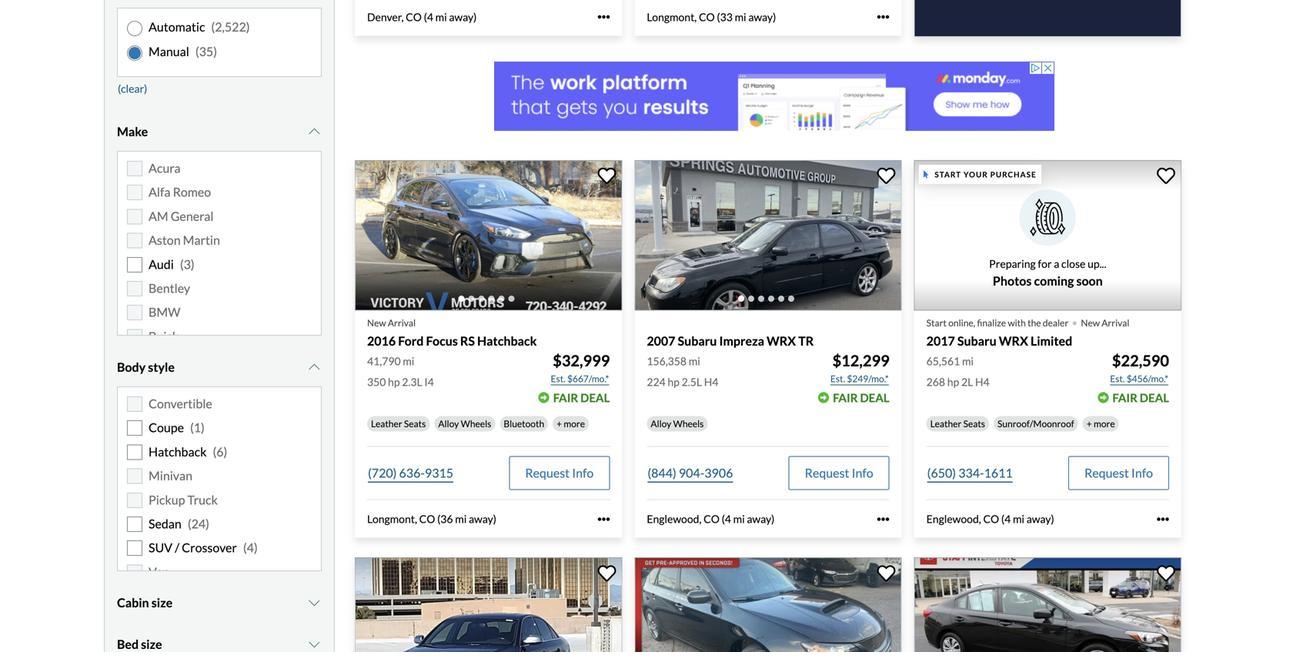 Task type: describe. For each thing, give the bounding box(es) containing it.
van
[[149, 564, 169, 579]]

new inside new arrival 2016 ford focus rs hatchback
[[367, 317, 386, 328]]

martin
[[183, 233, 220, 248]]

sedan
[[149, 516, 182, 531]]

mi inside 156,358 mi 224 hp 2.5l h4
[[689, 355, 700, 368]]

automatic
[[149, 19, 205, 34]]

1 + from the left
[[557, 418, 562, 429]]

fair deal for ·
[[1113, 391, 1169, 405]]

2 request info button from the left
[[789, 456, 890, 490]]

black 2016 ford focus rs hatchback hatchback all-wheel drive 6-speed manual image
[[355, 160, 622, 310]]

convertible
[[149, 396, 212, 411]]

request info for ·
[[1085, 465, 1153, 480]]

request info for hatchback
[[525, 465, 594, 480]]

334-
[[959, 465, 984, 480]]

(720) 636-9315 button
[[367, 456, 454, 490]]

bentley
[[149, 281, 190, 296]]

2 fair deal from the left
[[833, 391, 890, 405]]

am
[[149, 209, 168, 224]]

start for start online, finalize with the dealer · new arrival 2017 subaru wrx limited
[[927, 317, 947, 328]]

ford
[[398, 333, 424, 348]]

info for ·
[[1132, 465, 1153, 480]]

cabin
[[117, 595, 149, 610]]

aston martin
[[149, 233, 220, 248]]

previous image image for black 2016 ford focus rs hatchback hatchback all-wheel drive 6-speed manual image
[[364, 223, 380, 248]]

hp inside 156,358 mi 224 hp 2.5l h4
[[668, 375, 680, 388]]

cabin size
[[117, 595, 173, 610]]

9315
[[425, 465, 453, 480]]

style
[[148, 360, 175, 375]]

hatchback inside new arrival 2016 ford focus rs hatchback
[[477, 333, 537, 348]]

est. for ·
[[1110, 373, 1125, 384]]

bmw
[[149, 305, 180, 320]]

mi inside "65,561 mi 268 hp 2l h4"
[[962, 355, 974, 368]]

1 alloy wheels from the left
[[438, 418, 491, 429]]

make button
[[117, 112, 322, 151]]

mi down (650) 334-1611 button
[[1013, 512, 1025, 525]]

previous image image for black 2008 subaru impreza wrx hatchback hatchback all-wheel drive 5-speed manual image
[[644, 621, 659, 645]]

co down 3906 on the bottom right of page
[[704, 512, 720, 525]]

bed
[[117, 637, 139, 652]]

est. inside $12,299 est. $249/mo.*
[[831, 373, 845, 384]]

2017
[[927, 333, 955, 348]]

chevron down image for convertible
[[307, 361, 322, 373]]

2 alloy from the left
[[651, 418, 672, 429]]

purchase
[[990, 170, 1037, 179]]

subaru inside start online, finalize with the dealer · new arrival 2017 subaru wrx limited
[[958, 333, 997, 348]]

pickup truck
[[149, 492, 218, 507]]

sunroof/moonroof
[[998, 418, 1074, 429]]

2 deal from the left
[[860, 391, 890, 405]]

arrival inside new arrival 2016 ford focus rs hatchback
[[388, 317, 416, 328]]

alfa romeo
[[149, 185, 211, 200]]

coupe
[[149, 420, 184, 435]]

156,358 mi 224 hp 2.5l h4
[[647, 355, 719, 388]]

seats for hatchback
[[404, 418, 426, 429]]

h4 for $12,299
[[704, 375, 719, 388]]

the
[[1028, 317, 1041, 328]]

(3)
[[180, 257, 195, 272]]

(720) 636-9315
[[368, 465, 453, 480]]

new inside start online, finalize with the dealer · new arrival 2017 subaru wrx limited
[[1081, 317, 1100, 328]]

est. for hatchback
[[551, 373, 566, 384]]

crossover
[[182, 540, 237, 555]]

suv
[[149, 540, 172, 555]]

leather seats for ·
[[930, 418, 985, 429]]

1 wrx from the left
[[767, 333, 796, 348]]

est. $456/mo.* button
[[1109, 371, 1169, 386]]

suv / crossover (4)
[[149, 540, 258, 555]]

3906
[[705, 465, 733, 480]]

make
[[117, 124, 148, 139]]

new arrival 2016 ford focus rs hatchback
[[367, 317, 537, 348]]

268
[[927, 375, 945, 388]]

1 englewood, co (4 mi away) from the left
[[647, 512, 775, 525]]

41,790 mi 350 hp 2.3l i4
[[367, 355, 434, 388]]

·
[[1072, 307, 1078, 335]]

2 fair from the left
[[833, 391, 858, 405]]

$22,590 est. $456/mo.*
[[1110, 351, 1169, 384]]

request info button for ·
[[1068, 456, 1169, 490]]

co left (36
[[419, 512, 435, 525]]

body style button
[[117, 348, 322, 386]]

$32,999 est. $667/mo.*
[[551, 351, 610, 384]]

$12,299
[[833, 351, 890, 370]]

(clear)
[[118, 82, 147, 95]]

am general
[[149, 209, 214, 224]]

vehicle photo unavailable image
[[914, 160, 1182, 310]]

156,358
[[647, 355, 687, 368]]

rs
[[460, 333, 475, 348]]

2 request info from the left
[[805, 465, 873, 480]]

0 horizontal spatial hatchback
[[149, 444, 207, 459]]

2 + more from the left
[[1087, 418, 1115, 429]]

fair for ·
[[1113, 391, 1138, 405]]

2.3l
[[402, 375, 422, 388]]

(24)
[[188, 516, 209, 531]]

1 alloy from the left
[[438, 418, 459, 429]]

mi inside 41,790 mi 350 hp 2.3l i4
[[403, 355, 414, 368]]

deal for hatchback
[[581, 391, 610, 405]]

bed size button
[[117, 625, 322, 652]]

limited
[[1031, 333, 1073, 348]]

manual (35)
[[149, 44, 217, 59]]

2 request from the left
[[805, 465, 849, 480]]

black 2008 subaru impreza wrx hatchback hatchback all-wheel drive 5-speed manual image
[[635, 557, 902, 652]]

(650) 334-1611
[[927, 465, 1013, 480]]

2 + from the left
[[1087, 418, 1092, 429]]

previous image image for obsidian black pearl 2007 subaru impreza wrx tr sedan all-wheel drive manual image
[[644, 223, 659, 248]]

audi (3)
[[149, 257, 195, 272]]

obsidian black pearl 2007 subaru impreza wrx tr sedan all-wheel drive manual image
[[635, 160, 902, 310]]

mi right denver,
[[435, 10, 447, 23]]

1 subaru from the left
[[678, 333, 717, 348]]

start online, finalize with the dealer · new arrival 2017 subaru wrx limited
[[927, 307, 1130, 348]]

2 info from the left
[[852, 465, 873, 480]]

2007
[[647, 333, 675, 348]]

(6)
[[213, 444, 227, 459]]

1 horizontal spatial (4
[[722, 512, 731, 525]]

2 more from the left
[[1094, 418, 1115, 429]]

pickup
[[149, 492, 185, 507]]

sedan (24)
[[149, 516, 209, 531]]

mi down (844) 904-3906 button
[[733, 512, 745, 525]]

(1)
[[190, 420, 205, 435]]

audi
[[149, 257, 174, 272]]

truck
[[187, 492, 218, 507]]

224
[[647, 375, 666, 388]]

est. $249/mo.* button
[[830, 371, 890, 386]]

deal for ·
[[1140, 391, 1169, 405]]

2016
[[367, 333, 396, 348]]

arrival inside start online, finalize with the dealer · new arrival 2017 subaru wrx limited
[[1102, 317, 1130, 328]]



Task type: vqa. For each thing, say whether or not it's contained in the screenshot.
Request Info button
yes



Task type: locate. For each thing, give the bounding box(es) containing it.
leather down 268
[[930, 418, 962, 429]]

(2,522)
[[211, 19, 250, 34]]

seats for ·
[[963, 418, 985, 429]]

1 horizontal spatial leather
[[930, 418, 962, 429]]

chevron down image inside cabin size dropdown button
[[307, 597, 322, 609]]

seats
[[404, 418, 426, 429], [963, 418, 985, 429]]

3 request from the left
[[1085, 465, 1129, 480]]

2 new from the left
[[1081, 317, 1100, 328]]

0 horizontal spatial info
[[572, 465, 594, 480]]

0 horizontal spatial englewood,
[[647, 512, 702, 525]]

fair down est. $249/mo.* 'button'
[[833, 391, 858, 405]]

wrx down with
[[999, 333, 1028, 348]]

2 englewood, from the left
[[927, 512, 981, 525]]

alloy wheels up 9315
[[438, 418, 491, 429]]

new right ·
[[1081, 317, 1100, 328]]

i4
[[424, 375, 434, 388]]

2 seats from the left
[[963, 418, 985, 429]]

denver, co (4 mi away)
[[367, 10, 477, 23]]

(clear) button
[[117, 77, 148, 100]]

minivan
[[149, 468, 192, 483]]

englewood, co (4 mi away) down 3906 on the bottom right of page
[[647, 512, 775, 525]]

1 wheels from the left
[[461, 418, 491, 429]]

0 vertical spatial ellipsis h image
[[598, 11, 610, 23]]

focus
[[426, 333, 458, 348]]

2 horizontal spatial (4
[[1001, 512, 1011, 525]]

longmont, left (33 at right
[[647, 10, 697, 23]]

1 vertical spatial ellipsis h image
[[598, 513, 610, 525]]

0 horizontal spatial est.
[[551, 373, 566, 384]]

previous image image for crystal black silica 2018 subaru impreza 2.0i sedan awd sedan all-wheel drive 5-speed manual image
[[924, 621, 939, 645]]

chevron down image inside body style dropdown button
[[307, 361, 322, 373]]

1 request info button from the left
[[509, 456, 610, 490]]

1 vertical spatial chevron down image
[[307, 361, 322, 373]]

next image image for black 2016 ford focus rs hatchback hatchback all-wheel drive 6-speed manual image
[[598, 223, 613, 248]]

0 horizontal spatial request
[[525, 465, 570, 480]]

next image image for black 2008 subaru impreza wrx hatchback hatchback all-wheel drive 5-speed manual image
[[877, 621, 893, 645]]

1 vertical spatial start
[[927, 317, 947, 328]]

wrx
[[767, 333, 796, 348], [999, 333, 1028, 348]]

0 vertical spatial size
[[151, 595, 173, 610]]

longmont, down (720)
[[367, 512, 417, 525]]

fair deal down est. $667/mo.* button
[[553, 391, 610, 405]]

longmont, for longmont, co (36 mi away)
[[367, 512, 417, 525]]

advertisement region
[[494, 62, 1055, 131]]

est. $667/mo.* button
[[550, 371, 610, 386]]

2 wrx from the left
[[999, 333, 1028, 348]]

alfa
[[149, 185, 171, 200]]

0 horizontal spatial leather
[[371, 418, 402, 429]]

englewood, co (4 mi away) down 1611
[[927, 512, 1054, 525]]

3 deal from the left
[[1140, 391, 1169, 405]]

+
[[557, 418, 562, 429], [1087, 418, 1092, 429]]

body
[[117, 360, 146, 375]]

41,790
[[367, 355, 401, 368]]

1 horizontal spatial fair deal
[[833, 391, 890, 405]]

1 leather seats from the left
[[371, 418, 426, 429]]

deal down the $456/mo.*
[[1140, 391, 1169, 405]]

est. down $22,590
[[1110, 373, 1125, 384]]

englewood, down the (650)
[[927, 512, 981, 525]]

arrival up ford
[[388, 317, 416, 328]]

1 fair deal from the left
[[553, 391, 610, 405]]

1 fair from the left
[[553, 391, 578, 405]]

0 horizontal spatial (4
[[424, 10, 433, 23]]

next image image for obsidian black pearl 2007 subaru impreza wrx tr sedan all-wheel drive manual image
[[877, 223, 893, 248]]

65,561
[[927, 355, 960, 368]]

0 horizontal spatial wheels
[[461, 418, 491, 429]]

65,561 mi 268 hp 2l h4
[[927, 355, 990, 388]]

leather seats
[[371, 418, 426, 429], [930, 418, 985, 429]]

1 h4 from the left
[[704, 375, 719, 388]]

chevron down image for acura
[[307, 125, 322, 138]]

leather for hatchback
[[371, 418, 402, 429]]

(4 down 3906 on the bottom right of page
[[722, 512, 731, 525]]

+ right bluetooth
[[557, 418, 562, 429]]

body style
[[117, 360, 175, 375]]

hp left 2l in the bottom of the page
[[947, 375, 959, 388]]

2.5l
[[682, 375, 702, 388]]

subaru up 156,358 mi 224 hp 2.5l h4
[[678, 333, 717, 348]]

next image image for black 2014 audi s4 3.0t quattro premium plus sedan awd sedan all-wheel drive 6-speed manual image
[[598, 621, 613, 645]]

hp inside 41,790 mi 350 hp 2.3l i4
[[388, 375, 400, 388]]

0 horizontal spatial leather seats
[[371, 418, 426, 429]]

request for hatchback
[[525, 465, 570, 480]]

deal down $249/mo.*
[[860, 391, 890, 405]]

1 horizontal spatial deal
[[860, 391, 890, 405]]

wheels down '2.5l'
[[673, 418, 704, 429]]

ellipsis h image for longmont, co (36 mi away)
[[598, 513, 610, 525]]

2 h4 from the left
[[975, 375, 990, 388]]

size
[[151, 595, 173, 610], [141, 637, 162, 652]]

1 horizontal spatial request
[[805, 465, 849, 480]]

+ more
[[557, 418, 585, 429], [1087, 418, 1115, 429]]

aston
[[149, 233, 181, 248]]

1 horizontal spatial wheels
[[673, 418, 704, 429]]

1 horizontal spatial hp
[[668, 375, 680, 388]]

ellipsis h image
[[598, 11, 610, 23], [598, 513, 610, 525]]

subaru down finalize
[[958, 333, 997, 348]]

0 horizontal spatial fair
[[553, 391, 578, 405]]

deal down $667/mo.*
[[581, 391, 610, 405]]

(844)
[[648, 465, 676, 480]]

est. down $32,999
[[551, 373, 566, 384]]

2 horizontal spatial request
[[1085, 465, 1129, 480]]

350
[[367, 375, 386, 388]]

2 horizontal spatial fair deal
[[1113, 391, 1169, 405]]

2 wheels from the left
[[673, 418, 704, 429]]

2 arrival from the left
[[1102, 317, 1130, 328]]

more
[[564, 418, 585, 429], [1094, 418, 1115, 429]]

0 horizontal spatial alloy
[[438, 418, 459, 429]]

2 englewood, co (4 mi away) from the left
[[927, 512, 1054, 525]]

1 horizontal spatial longmont,
[[647, 10, 697, 23]]

$12,299 est. $249/mo.*
[[831, 351, 890, 384]]

leather seats down 2l in the bottom of the page
[[930, 418, 985, 429]]

mi
[[435, 10, 447, 23], [735, 10, 746, 23], [403, 355, 414, 368], [689, 355, 700, 368], [962, 355, 974, 368], [455, 512, 467, 525], [733, 512, 745, 525], [1013, 512, 1025, 525]]

1 horizontal spatial request info button
[[789, 456, 890, 490]]

1611
[[984, 465, 1013, 480]]

$32,999
[[553, 351, 610, 370]]

hatchback
[[477, 333, 537, 348], [149, 444, 207, 459]]

0 horizontal spatial arrival
[[388, 317, 416, 328]]

englewood, down (844)
[[647, 512, 702, 525]]

0 horizontal spatial + more
[[557, 418, 585, 429]]

1 horizontal spatial est.
[[831, 373, 845, 384]]

/
[[175, 540, 179, 555]]

3 fair deal from the left
[[1113, 391, 1169, 405]]

1 horizontal spatial h4
[[975, 375, 990, 388]]

1 request info from the left
[[525, 465, 594, 480]]

wrx left tr
[[767, 333, 796, 348]]

ellipsis h image for denver, co (4 mi away)
[[598, 11, 610, 23]]

black 2014 audi s4 3.0t quattro premium plus sedan awd sedan all-wheel drive 6-speed manual image
[[355, 557, 622, 652]]

mi up '2.5l'
[[689, 355, 700, 368]]

1 est. from the left
[[551, 373, 566, 384]]

1 horizontal spatial wrx
[[999, 333, 1028, 348]]

1 horizontal spatial fair
[[833, 391, 858, 405]]

hatchback (6)
[[149, 444, 227, 459]]

1 arrival from the left
[[388, 317, 416, 328]]

1 horizontal spatial englewood, co (4 mi away)
[[927, 512, 1054, 525]]

1 englewood, from the left
[[647, 512, 702, 525]]

1 horizontal spatial + more
[[1087, 418, 1115, 429]]

(844) 904-3906 button
[[647, 456, 734, 490]]

general
[[171, 209, 214, 224]]

1 horizontal spatial more
[[1094, 418, 1115, 429]]

crystal black silica 2018 subaru impreza 2.0i sedan awd sedan all-wheel drive 5-speed manual image
[[914, 557, 1182, 652]]

2 leather from the left
[[930, 418, 962, 429]]

hp right 224
[[668, 375, 680, 388]]

(4
[[424, 10, 433, 23], [722, 512, 731, 525], [1001, 512, 1011, 525]]

hp inside "65,561 mi 268 hp 2l h4"
[[947, 375, 959, 388]]

hatchback right rs
[[477, 333, 537, 348]]

0 horizontal spatial seats
[[404, 418, 426, 429]]

2 horizontal spatial hp
[[947, 375, 959, 388]]

2 subaru from the left
[[958, 333, 997, 348]]

longmont,
[[647, 10, 697, 23], [367, 512, 417, 525]]

size for cabin size
[[151, 595, 173, 610]]

0 horizontal spatial deal
[[581, 391, 610, 405]]

hp for hatchback
[[388, 375, 400, 388]]

away)
[[449, 10, 477, 23], [749, 10, 776, 23], [469, 512, 496, 525], [747, 512, 775, 525], [1027, 512, 1054, 525]]

(4 down 1611
[[1001, 512, 1011, 525]]

1 + more from the left
[[557, 418, 585, 429]]

co
[[406, 10, 422, 23], [699, 10, 715, 23], [419, 512, 435, 525], [704, 512, 720, 525], [983, 512, 999, 525]]

alloy wheels down '2.5l'
[[651, 418, 704, 429]]

0 horizontal spatial hp
[[388, 375, 400, 388]]

(720)
[[368, 465, 397, 480]]

1 deal from the left
[[581, 391, 610, 405]]

arrival right ·
[[1102, 317, 1130, 328]]

automatic (2,522)
[[149, 19, 250, 34]]

next image image
[[598, 223, 613, 248], [877, 223, 893, 248], [598, 621, 613, 645], [877, 621, 893, 645], [1157, 621, 1172, 645]]

1 vertical spatial size
[[141, 637, 162, 652]]

buick
[[149, 329, 179, 344]]

$456/mo.*
[[1127, 373, 1169, 384]]

ellipsis h image
[[877, 11, 890, 23], [877, 513, 890, 525], [1157, 513, 1169, 525]]

subaru
[[678, 333, 717, 348], [958, 333, 997, 348]]

2 est. from the left
[[831, 373, 845, 384]]

co right denver,
[[406, 10, 422, 23]]

finalize
[[977, 317, 1006, 328]]

2 horizontal spatial info
[[1132, 465, 1153, 480]]

0 vertical spatial longmont,
[[647, 10, 697, 23]]

1 horizontal spatial info
[[852, 465, 873, 480]]

mi right (36
[[455, 512, 467, 525]]

hatchback down coupe (1)
[[149, 444, 207, 459]]

0 horizontal spatial alloy wheels
[[438, 418, 491, 429]]

2 horizontal spatial est.
[[1110, 373, 1125, 384]]

1 request from the left
[[525, 465, 570, 480]]

$667/mo.*
[[567, 373, 609, 384]]

alloy up 9315
[[438, 418, 459, 429]]

est. inside $22,590 est. $456/mo.*
[[1110, 373, 1125, 384]]

previous image image for black 2014 audi s4 3.0t quattro premium plus sedan awd sedan all-wheel drive 6-speed manual image
[[364, 621, 380, 645]]

1 vertical spatial longmont,
[[367, 512, 417, 525]]

1 info from the left
[[572, 465, 594, 480]]

fair down est. $667/mo.* button
[[553, 391, 578, 405]]

3 info from the left
[[1132, 465, 1153, 480]]

wrx inside start online, finalize with the dealer · new arrival 2017 subaru wrx limited
[[999, 333, 1028, 348]]

h4 right 2l in the bottom of the page
[[975, 375, 990, 388]]

size right bed
[[141, 637, 162, 652]]

0 horizontal spatial wrx
[[767, 333, 796, 348]]

+ more down est. $667/mo.* button
[[557, 418, 585, 429]]

1 more from the left
[[564, 418, 585, 429]]

(33
[[717, 10, 733, 23]]

manual
[[149, 44, 189, 59]]

0 horizontal spatial request info button
[[509, 456, 610, 490]]

info
[[572, 465, 594, 480], [852, 465, 873, 480], [1132, 465, 1153, 480]]

dealer
[[1043, 317, 1069, 328]]

mi right (33 at right
[[735, 10, 746, 23]]

leather
[[371, 418, 402, 429], [930, 418, 962, 429]]

0 horizontal spatial fair deal
[[553, 391, 610, 405]]

3 hp from the left
[[947, 375, 959, 388]]

1 hp from the left
[[388, 375, 400, 388]]

new up 2016
[[367, 317, 386, 328]]

1 seats from the left
[[404, 418, 426, 429]]

start for start your purchase
[[935, 170, 962, 179]]

start inside start online, finalize with the dealer · new arrival 2017 subaru wrx limited
[[927, 317, 947, 328]]

0 horizontal spatial h4
[[704, 375, 719, 388]]

h4 right '2.5l'
[[704, 375, 719, 388]]

mi up 2l in the bottom of the page
[[962, 355, 974, 368]]

longmont, co (33 mi away)
[[647, 10, 776, 23]]

fair deal
[[553, 391, 610, 405], [833, 391, 890, 405], [1113, 391, 1169, 405]]

denver,
[[367, 10, 404, 23]]

bed size
[[117, 637, 162, 652]]

1 horizontal spatial leather seats
[[930, 418, 985, 429]]

1 horizontal spatial seats
[[963, 418, 985, 429]]

next image image for crystal black silica 2018 subaru impreza 2.0i sedan awd sedan all-wheel drive 5-speed manual image
[[1157, 621, 1172, 645]]

start your purchase
[[935, 170, 1037, 179]]

0 horizontal spatial new
[[367, 317, 386, 328]]

previous image image
[[364, 223, 380, 248], [644, 223, 659, 248], [364, 621, 380, 645], [644, 621, 659, 645], [924, 621, 939, 645]]

0 vertical spatial start
[[935, 170, 962, 179]]

0 horizontal spatial request info
[[525, 465, 594, 480]]

1 horizontal spatial arrival
[[1102, 317, 1130, 328]]

3 request info button from the left
[[1068, 456, 1169, 490]]

new
[[367, 317, 386, 328], [1081, 317, 1100, 328]]

leather seats down 2.3l
[[371, 418, 426, 429]]

fair down est. $456/mo.* button
[[1113, 391, 1138, 405]]

hp right 350
[[388, 375, 400, 388]]

+ more down est. $456/mo.* button
[[1087, 418, 1115, 429]]

2007 subaru impreza wrx tr
[[647, 333, 814, 348]]

h4 inside 156,358 mi 224 hp 2.5l h4
[[704, 375, 719, 388]]

longmont, for longmont, co (33 mi away)
[[647, 10, 697, 23]]

0 vertical spatial chevron down image
[[307, 125, 322, 138]]

h4 inside "65,561 mi 268 hp 2l h4"
[[975, 375, 990, 388]]

wheels left bluetooth
[[461, 418, 491, 429]]

romeo
[[173, 185, 211, 200]]

1 horizontal spatial englewood,
[[927, 512, 981, 525]]

2 horizontal spatial request info button
[[1068, 456, 1169, 490]]

2 horizontal spatial fair
[[1113, 391, 1138, 405]]

hp
[[388, 375, 400, 388], [668, 375, 680, 388], [947, 375, 959, 388]]

mi down ford
[[403, 355, 414, 368]]

leather down 350
[[371, 418, 402, 429]]

1 horizontal spatial request info
[[805, 465, 873, 480]]

1 horizontal spatial alloy
[[651, 418, 672, 429]]

start right the mouse pointer image
[[935, 170, 962, 179]]

fair deal down est. $249/mo.* 'button'
[[833, 391, 890, 405]]

904-
[[679, 465, 705, 480]]

chevron down image
[[307, 638, 322, 650]]

1 vertical spatial hatchback
[[149, 444, 207, 459]]

impreza
[[719, 333, 764, 348]]

co down 1611
[[983, 512, 999, 525]]

3 est. from the left
[[1110, 373, 1125, 384]]

0 horizontal spatial englewood, co (4 mi away)
[[647, 512, 775, 525]]

0 horizontal spatial more
[[564, 418, 585, 429]]

request info button for hatchback
[[509, 456, 610, 490]]

mouse pointer image
[[924, 171, 929, 178]]

(4)
[[243, 540, 258, 555]]

info for hatchback
[[572, 465, 594, 480]]

seats down 2l in the bottom of the page
[[963, 418, 985, 429]]

1 new from the left
[[367, 317, 386, 328]]

0 horizontal spatial longmont,
[[367, 512, 417, 525]]

2 horizontal spatial request info
[[1085, 465, 1153, 480]]

online,
[[949, 317, 976, 328]]

1 chevron down image from the top
[[307, 125, 322, 138]]

2 chevron down image from the top
[[307, 361, 322, 373]]

1 horizontal spatial +
[[1087, 418, 1092, 429]]

1 leather from the left
[[371, 418, 402, 429]]

more down est. $456/mo.* button
[[1094, 418, 1115, 429]]

1 horizontal spatial new
[[1081, 317, 1100, 328]]

fair for hatchback
[[553, 391, 578, 405]]

+ right sunroof/moonroof
[[1087, 418, 1092, 429]]

request for ·
[[1085, 465, 1129, 480]]

size for bed size
[[141, 637, 162, 652]]

2 alloy wheels from the left
[[651, 418, 704, 429]]

1 horizontal spatial hatchback
[[477, 333, 537, 348]]

size right cabin
[[151, 595, 173, 610]]

1 ellipsis h image from the top
[[598, 11, 610, 23]]

co left (33 at right
[[699, 10, 715, 23]]

(36
[[437, 512, 453, 525]]

0 horizontal spatial subaru
[[678, 333, 717, 348]]

(844) 904-3906
[[648, 465, 733, 480]]

leather for ·
[[930, 418, 962, 429]]

3 chevron down image from the top
[[307, 597, 322, 609]]

2l
[[961, 375, 973, 388]]

leather seats for hatchback
[[371, 418, 426, 429]]

2 leather seats from the left
[[930, 418, 985, 429]]

longmont, co (36 mi away)
[[367, 512, 496, 525]]

alloy down 224
[[651, 418, 672, 429]]

seats down 2.3l
[[404, 418, 426, 429]]

(4 right denver,
[[424, 10, 433, 23]]

coupe (1)
[[149, 420, 205, 435]]

2 horizontal spatial deal
[[1140, 391, 1169, 405]]

cabin size button
[[117, 584, 322, 622]]

bluetooth
[[504, 418, 544, 429]]

request
[[525, 465, 570, 480], [805, 465, 849, 480], [1085, 465, 1129, 480]]

hp for ·
[[947, 375, 959, 388]]

2 ellipsis h image from the top
[[598, 513, 610, 525]]

h4
[[704, 375, 719, 388], [975, 375, 990, 388]]

fair deal for hatchback
[[553, 391, 610, 405]]

0 vertical spatial hatchback
[[477, 333, 537, 348]]

est. inside the $32,999 est. $667/mo.*
[[551, 373, 566, 384]]

3 fair from the left
[[1113, 391, 1138, 405]]

636-
[[399, 465, 425, 480]]

3 request info from the left
[[1085, 465, 1153, 480]]

1 horizontal spatial subaru
[[958, 333, 997, 348]]

2 vertical spatial chevron down image
[[307, 597, 322, 609]]

0 horizontal spatial +
[[557, 418, 562, 429]]

est. down $12,299
[[831, 373, 845, 384]]

chevron down image inside make dropdown button
[[307, 125, 322, 138]]

fair deal down est. $456/mo.* button
[[1113, 391, 1169, 405]]

englewood, co (4 mi away)
[[647, 512, 775, 525], [927, 512, 1054, 525]]

1 horizontal spatial alloy wheels
[[651, 418, 704, 429]]

chevron down image
[[307, 125, 322, 138], [307, 361, 322, 373], [307, 597, 322, 609]]

more down est. $667/mo.* button
[[564, 418, 585, 429]]

h4 for $22,590
[[975, 375, 990, 388]]

2 hp from the left
[[668, 375, 680, 388]]

start up 2017
[[927, 317, 947, 328]]



